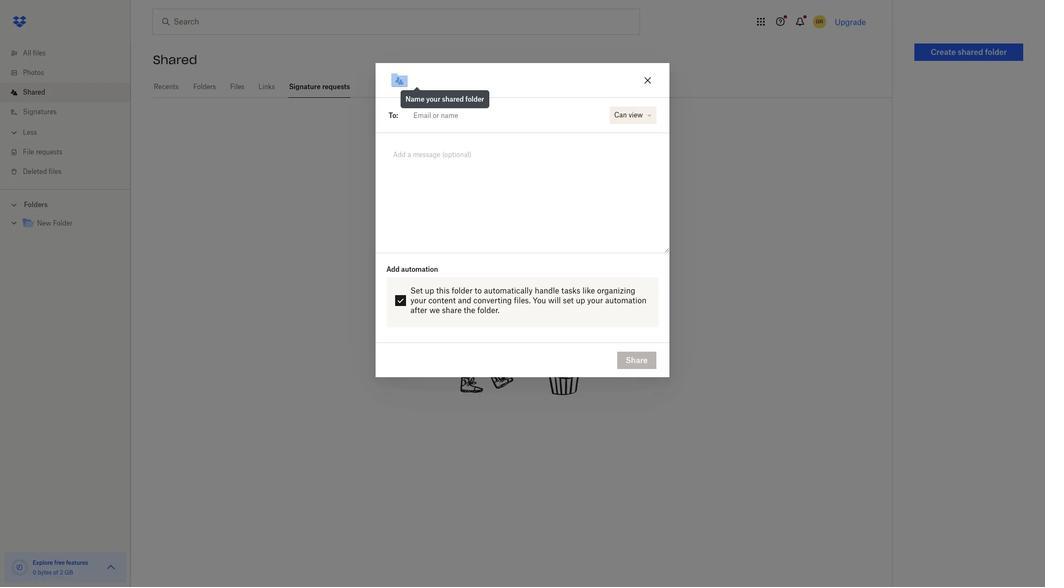 Task type: describe. For each thing, give the bounding box(es) containing it.
your up after
[[410, 296, 426, 305]]

free
[[54, 560, 65, 567]]

handle
[[535, 286, 559, 296]]

illustration of an empty shelf image
[[437, 235, 600, 398]]

folders link
[[193, 76, 217, 96]]

0 horizontal spatial up
[[425, 286, 434, 296]]

all files
[[23, 49, 46, 57]]

signatures link
[[9, 102, 131, 122]]

content
[[428, 296, 456, 305]]

quota usage element
[[11, 560, 28, 577]]

folders button
[[0, 197, 131, 213]]

Contact name field
[[409, 107, 605, 124]]

view
[[629, 111, 643, 119]]

in
[[554, 140, 565, 155]]

folder
[[53, 219, 73, 228]]

deleted
[[23, 168, 47, 176]]

can view
[[614, 111, 643, 119]]

0
[[33, 570, 36, 577]]

they'll
[[544, 162, 570, 173]]

create shared folder button
[[915, 44, 1023, 61]]

files.
[[514, 296, 531, 305]]

signatures
[[23, 108, 57, 116]]

folders inside button
[[24, 201, 48, 209]]

set
[[563, 296, 574, 305]]

requests for file requests
[[36, 148, 62, 156]]

deleted files link
[[9, 162, 131, 182]]

no signature requests in progress
[[412, 140, 624, 155]]

links
[[258, 83, 275, 91]]

new folder link
[[22, 217, 122, 231]]

tasks
[[561, 286, 581, 296]]

automatically
[[484, 286, 533, 296]]

requests for signature requests
[[322, 83, 350, 91]]

and
[[458, 296, 471, 305]]

to:
[[389, 111, 398, 119]]

recents
[[154, 83, 179, 91]]

we
[[429, 306, 440, 315]]

1 horizontal spatial up
[[576, 296, 585, 305]]

this
[[436, 286, 450, 296]]

features
[[66, 560, 88, 567]]

shared inside list item
[[23, 88, 45, 96]]

files link
[[230, 76, 245, 96]]

automation inside set up this folder to automatically handle tasks like organizing your content and converting files. you will set up your automation after we share the folder.
[[605, 296, 647, 305]]

files
[[230, 83, 245, 91]]

like
[[583, 286, 595, 296]]

upgrade
[[835, 17, 866, 26]]

appear
[[573, 162, 606, 173]]

the
[[464, 306, 475, 315]]

share
[[442, 306, 462, 315]]

signature requests link
[[289, 76, 351, 96]]

name your shared folder
[[406, 95, 484, 103]]

explore
[[33, 560, 53, 567]]

add automation
[[387, 266, 438, 274]]

converting
[[474, 296, 512, 305]]

less
[[23, 128, 37, 137]]

links link
[[258, 76, 275, 96]]

add
[[387, 266, 400, 274]]

you
[[533, 296, 546, 305]]

2
[[60, 570, 63, 577]]

request
[[453, 162, 488, 173]]

Add a message (optional) text field
[[389, 146, 657, 171]]

explore free features 0 bytes of 2 gb
[[33, 560, 88, 577]]

folders inside 'tab list'
[[193, 83, 216, 91]]

tab list containing recents
[[153, 76, 892, 98]]

file
[[23, 148, 34, 156]]



Task type: locate. For each thing, give the bounding box(es) containing it.
1 horizontal spatial folders
[[193, 83, 216, 91]]

organizing
[[597, 286, 635, 296]]

2 horizontal spatial requests
[[495, 140, 550, 155]]

1 vertical spatial folders
[[24, 201, 48, 209]]

all files link
[[9, 44, 131, 63]]

automation up set
[[401, 266, 438, 274]]

1 horizontal spatial requests
[[322, 83, 350, 91]]

set
[[410, 286, 423, 296]]

new
[[37, 219, 51, 228]]

progress
[[569, 140, 624, 155]]

folder inside set up this folder to automatically handle tasks like organizing your content and converting files. you will set up your automation after we share the folder.
[[452, 286, 473, 296]]

your down like
[[587, 296, 603, 305]]

2 vertical spatial folder
[[452, 286, 473, 296]]

shared right name
[[442, 95, 464, 103]]

requests inside the signature requests link
[[322, 83, 350, 91]]

files right all
[[33, 49, 46, 57]]

requests right the file
[[36, 148, 62, 156]]

1 vertical spatial files
[[49, 168, 62, 176]]

file requests
[[23, 148, 62, 156]]

1 horizontal spatial automation
[[605, 296, 647, 305]]

shared down photos
[[23, 88, 45, 96]]

when you request signatures, they'll appear here.
[[405, 162, 632, 173]]

folder inside button
[[985, 47, 1007, 57]]

will
[[548, 296, 561, 305]]

file requests link
[[9, 143, 131, 162]]

your
[[426, 95, 440, 103], [410, 296, 426, 305], [587, 296, 603, 305]]

signature requests
[[289, 83, 350, 91]]

0 horizontal spatial automation
[[401, 266, 438, 274]]

files right deleted
[[49, 168, 62, 176]]

deleted files
[[23, 168, 62, 176]]

shared
[[153, 52, 197, 68], [23, 88, 45, 96]]

shared inside sharing modal dialog
[[442, 95, 464, 103]]

tab list
[[153, 76, 892, 98]]

signature
[[289, 83, 321, 91]]

shared link
[[9, 83, 131, 102]]

0 vertical spatial up
[[425, 286, 434, 296]]

can view button
[[610, 107, 657, 124]]

you
[[433, 162, 450, 173]]

shared right create
[[958, 47, 983, 57]]

folders up the new
[[24, 201, 48, 209]]

1 horizontal spatial shared
[[153, 52, 197, 68]]

1 vertical spatial automation
[[605, 296, 647, 305]]

to
[[475, 286, 482, 296]]

create shared folder
[[931, 47, 1007, 57]]

0 vertical spatial folder
[[985, 47, 1007, 57]]

new folder
[[37, 219, 73, 228]]

requests right signature
[[322, 83, 350, 91]]

shared up 'recents' link
[[153, 52, 197, 68]]

photos link
[[9, 63, 131, 83]]

0 vertical spatial automation
[[401, 266, 438, 274]]

automation
[[401, 266, 438, 274], [605, 296, 647, 305]]

dropbox image
[[9, 11, 30, 33]]

folder for name your shared folder
[[466, 95, 484, 103]]

your right name
[[426, 95, 440, 103]]

list containing all files
[[0, 37, 131, 189]]

all
[[23, 49, 31, 57]]

folder.
[[477, 306, 499, 315]]

0 horizontal spatial files
[[33, 49, 46, 57]]

share
[[626, 356, 648, 365]]

signatures,
[[491, 162, 541, 173]]

0 horizontal spatial shared
[[23, 88, 45, 96]]

shared
[[958, 47, 983, 57], [442, 95, 464, 103]]

1 horizontal spatial shared
[[958, 47, 983, 57]]

0 horizontal spatial requests
[[36, 148, 62, 156]]

0 vertical spatial files
[[33, 49, 46, 57]]

shared list item
[[0, 83, 131, 102]]

0 vertical spatial shared
[[153, 52, 197, 68]]

bytes
[[38, 570, 52, 577]]

share button
[[617, 352, 657, 369]]

after
[[410, 306, 427, 315]]

signature
[[433, 140, 491, 155]]

folder up and
[[452, 286, 473, 296]]

1 vertical spatial up
[[576, 296, 585, 305]]

1 vertical spatial folder
[[466, 95, 484, 103]]

upgrade link
[[835, 17, 866, 26]]

photos
[[23, 69, 44, 77]]

None field
[[398, 105, 607, 126]]

folder
[[985, 47, 1007, 57], [466, 95, 484, 103], [452, 286, 473, 296]]

folder up contact name field
[[466, 95, 484, 103]]

requests inside file requests link
[[36, 148, 62, 156]]

no
[[412, 140, 429, 155]]

1 horizontal spatial files
[[49, 168, 62, 176]]

files
[[33, 49, 46, 57], [49, 168, 62, 176]]

automation down organizing at the right of the page
[[605, 296, 647, 305]]

create
[[931, 47, 956, 57]]

name
[[406, 95, 425, 103]]

1 vertical spatial shared
[[23, 88, 45, 96]]

can
[[614, 111, 627, 119]]

folder for set up this folder to automatically handle tasks like organizing your content and converting files. you will set up your automation after we share the folder.
[[452, 286, 473, 296]]

0 horizontal spatial folders
[[24, 201, 48, 209]]

0 vertical spatial shared
[[958, 47, 983, 57]]

sharing modal dialog
[[376, 63, 670, 465]]

folders
[[193, 83, 216, 91], [24, 201, 48, 209]]

gb
[[65, 570, 73, 577]]

set up this folder to automatically handle tasks like organizing your content and converting files. you will set up your automation after we share the folder.
[[410, 286, 647, 315]]

when
[[405, 162, 431, 173]]

shared inside button
[[958, 47, 983, 57]]

of
[[53, 570, 58, 577]]

here.
[[609, 162, 632, 173]]

folder right create
[[985, 47, 1007, 57]]

recents link
[[153, 76, 180, 96]]

files for all files
[[33, 49, 46, 57]]

folders left files
[[193, 83, 216, 91]]

requests up when you request signatures, they'll appear here.
[[495, 140, 550, 155]]

0 horizontal spatial shared
[[442, 95, 464, 103]]

1 vertical spatial shared
[[442, 95, 464, 103]]

0 vertical spatial folders
[[193, 83, 216, 91]]

files for deleted files
[[49, 168, 62, 176]]

list
[[0, 37, 131, 189]]

up
[[425, 286, 434, 296], [576, 296, 585, 305]]

requests
[[322, 83, 350, 91], [495, 140, 550, 155], [36, 148, 62, 156]]

less image
[[9, 127, 20, 138]]



Task type: vqa. For each thing, say whether or not it's contained in the screenshot.
My
no



